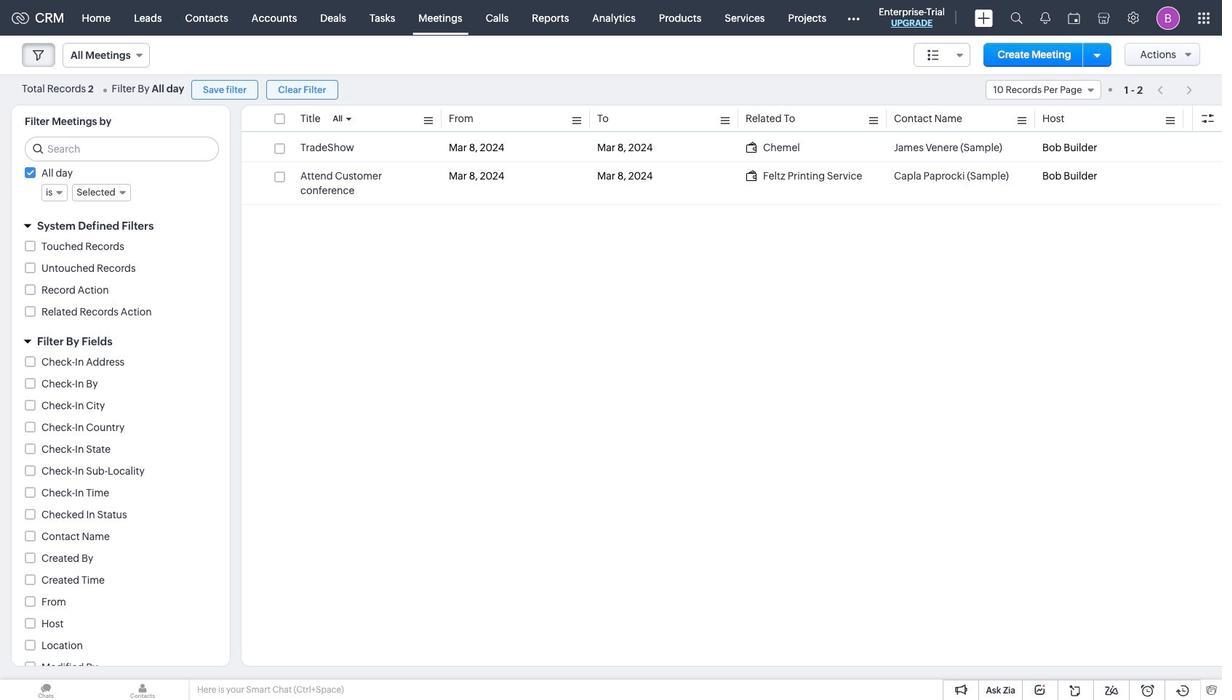 Task type: locate. For each thing, give the bounding box(es) containing it.
Other Modules field
[[838, 6, 869, 29]]

row group
[[242, 134, 1222, 205]]

logo image
[[12, 12, 29, 24]]

create menu element
[[966, 0, 1002, 35]]

navigation
[[1150, 79, 1200, 100]]

size image
[[927, 49, 939, 62]]

None field
[[63, 43, 150, 68], [913, 43, 970, 67], [985, 80, 1101, 100], [41, 184, 68, 201], [72, 184, 131, 201], [63, 43, 150, 68], [985, 80, 1101, 100], [41, 184, 68, 201], [72, 184, 131, 201]]

search element
[[1002, 0, 1031, 36]]

create menu image
[[975, 9, 993, 27]]



Task type: vqa. For each thing, say whether or not it's contained in the screenshot.
SIZE icon
yes



Task type: describe. For each thing, give the bounding box(es) containing it.
calendar image
[[1068, 12, 1080, 24]]

profile element
[[1148, 0, 1189, 35]]

none field the size
[[913, 43, 970, 67]]

profile image
[[1157, 6, 1180, 29]]

search image
[[1010, 12, 1023, 24]]

Search text field
[[25, 137, 218, 161]]

chats image
[[0, 680, 92, 701]]

contacts image
[[97, 680, 188, 701]]

signals image
[[1040, 12, 1050, 24]]

signals element
[[1031, 0, 1059, 36]]



